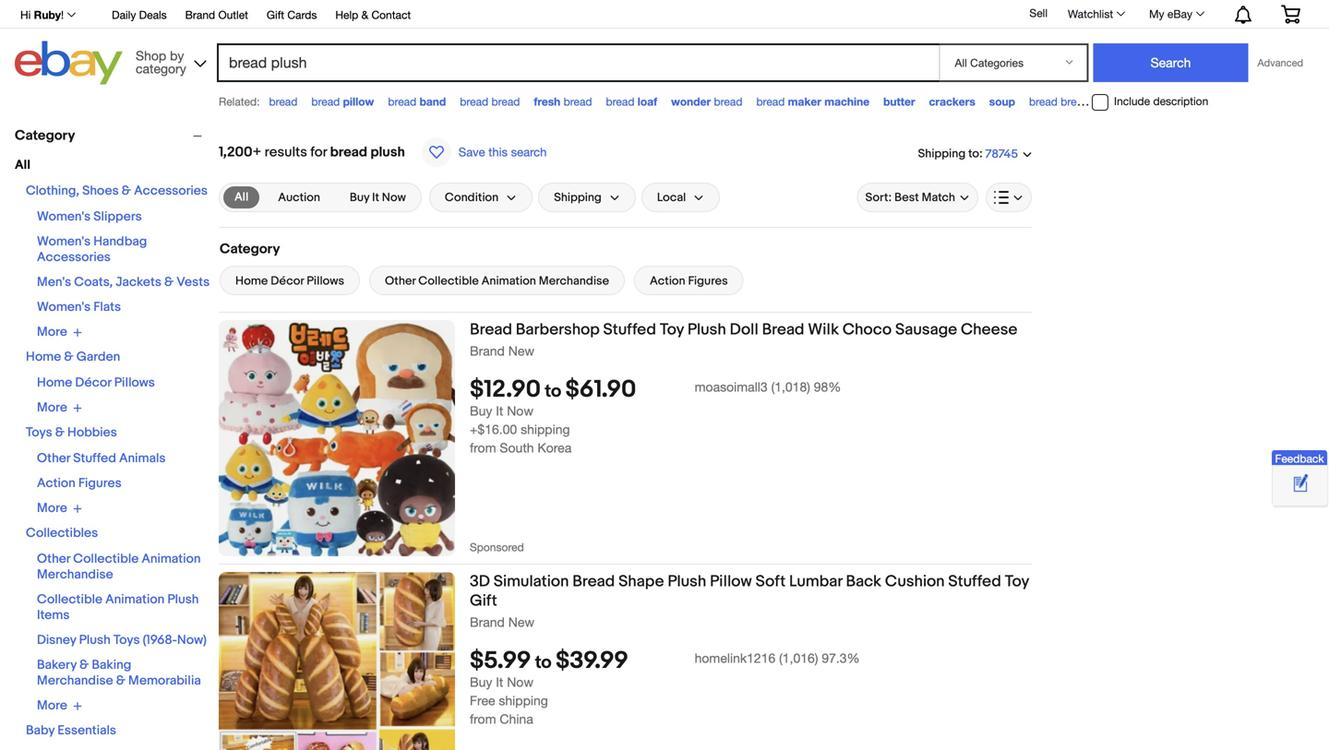 Task type: describe. For each thing, give the bounding box(es) containing it.
stuffed inside bread barbershop stuffed toy plush doll bread wilk choco sausage cheese brand new
[[604, 320, 657, 340]]

All selected text field
[[235, 189, 249, 206]]

bread left pillow
[[312, 95, 340, 108]]

0 horizontal spatial action figures link
[[37, 476, 122, 492]]

baking
[[92, 658, 131, 674]]

collectible for other collectible animation merchandise collectible animation plush items disney plush toys (1968-now) bakery & baking merchandise & memorabilia
[[73, 552, 139, 567]]

maker
[[788, 95, 822, 108]]

include
[[1115, 95, 1151, 108]]

buy it now link
[[339, 187, 417, 209]]

shipping for shipping
[[554, 190, 602, 205]]

fresh
[[534, 95, 561, 108]]

animation for other collectible animation merchandise
[[482, 274, 536, 289]]

bread link
[[269, 95, 298, 108]]

shipping for $5.99
[[499, 694, 548, 709]]

bread inside 3d simulation bread shape plush pillow soft lumbar back cushion stuffed toy gift brand new
[[573, 573, 615, 592]]

daily deals link
[[112, 6, 167, 26]]

buy it now
[[350, 190, 406, 205]]

& left baking
[[80, 658, 89, 674]]

toys & hobbies link
[[26, 425, 117, 441]]

bread pillow
[[312, 95, 374, 108]]

women's slippers women's handbag accessories men's coats, jackets & vests women's flats
[[37, 209, 210, 315]]

cheese
[[961, 320, 1018, 340]]

bread barbershop stuffed toy plush doll bread wilk choco sausage cheese brand new
[[470, 320, 1018, 359]]

plush
[[371, 144, 405, 161]]

save this search button
[[416, 137, 553, 168]]

3d simulation bread shape plush pillow soft lumbar back cushion stuffed toy gift image
[[219, 573, 455, 751]]

1,200
[[219, 144, 253, 161]]

to for shipping to
[[969, 147, 980, 161]]

1 women's from the top
[[37, 209, 91, 225]]

& right "shoes"
[[122, 183, 131, 199]]

plush inside bread barbershop stuffed toy plush doll bread wilk choco sausage cheese brand new
[[688, 320, 727, 340]]

garden
[[76, 350, 120, 365]]

from for $5.99
[[470, 712, 496, 727]]

crackers
[[930, 95, 976, 108]]

home & garden
[[26, 350, 120, 365]]

choco
[[843, 320, 892, 340]]

& down disney plush toys (1968-now) link
[[116, 674, 126, 689]]

shop by category button
[[127, 41, 211, 81]]

1 vertical spatial home décor pillows link
[[37, 375, 155, 391]]

shipping for shipping to : 78745
[[919, 147, 966, 161]]

0 vertical spatial other collectible animation merchandise link
[[369, 266, 625, 296]]

back
[[846, 573, 882, 592]]

moasoimall3 (1,018) 98% buy it now +$16.00 shipping from south korea
[[470, 380, 842, 456]]

1 more from the top
[[37, 325, 67, 340]]

2 women's from the top
[[37, 234, 91, 250]]

3 more button from the top
[[37, 501, 82, 517]]

3 more from the top
[[37, 501, 67, 517]]

animation for other collectible animation merchandise collectible animation plush items disney plush toys (1968-now) bakery & baking merchandise & memorabilia
[[142, 552, 201, 567]]

$5.99 to $39.99
[[470, 648, 629, 676]]

bread bread
[[460, 95, 520, 108]]

clothing, shoes & accessories link
[[26, 183, 208, 199]]

daily
[[112, 8, 136, 21]]

shipping button
[[539, 183, 636, 212]]

bakery
[[37, 658, 77, 674]]

women's handbag accessories link
[[37, 234, 147, 266]]

$5.99
[[470, 648, 531, 676]]

memorabilia
[[128, 674, 201, 689]]

disney plush toys (1968-now) link
[[37, 633, 207, 649]]

1 more button from the top
[[37, 325, 82, 340]]

1 horizontal spatial all
[[235, 190, 249, 205]]

merchandise for other collectible animation merchandise collectible animation plush items disney plush toys (1968-now) bakery & baking merchandise & memorabilia
[[37, 567, 113, 583]]

my ebay
[[1150, 7, 1193, 20]]

fresh bread
[[534, 95, 592, 108]]

band
[[420, 95, 446, 108]]

other stuffed animals action figures
[[37, 451, 166, 492]]

your shopping cart image
[[1281, 5, 1302, 23]]

bread left maker
[[757, 95, 785, 108]]

to for $12.90
[[545, 381, 562, 403]]

to for $5.99
[[535, 653, 552, 674]]

doll
[[730, 320, 759, 340]]

1 horizontal spatial home décor pillows
[[235, 274, 344, 289]]

$61.90
[[566, 376, 637, 405]]

ruby
[[34, 8, 61, 21]]

handbag
[[93, 234, 147, 250]]

wonder
[[671, 95, 711, 108]]

description
[[1154, 95, 1209, 108]]

2 horizontal spatial bread
[[762, 320, 805, 340]]

simulation
[[494, 573, 569, 592]]

local
[[657, 190, 686, 205]]

loaf
[[638, 95, 658, 108]]

bread right soup 'link'
[[1030, 95, 1058, 108]]

1,200 + results for bread plush
[[219, 144, 405, 161]]

78745
[[986, 147, 1019, 162]]

save this search
[[459, 145, 547, 159]]

by
[[170, 48, 184, 63]]

now for $12.90
[[507, 404, 534, 419]]

bread loaf
[[606, 95, 658, 108]]

gift inside 3d simulation bread shape plush pillow soft lumbar back cushion stuffed toy gift brand new
[[470, 592, 498, 611]]

2 vertical spatial home
[[37, 375, 72, 391]]

sort: best match button
[[858, 183, 979, 212]]

category inside 'main content'
[[220, 241, 280, 258]]

all link
[[223, 187, 260, 209]]

auction link
[[267, 187, 331, 209]]

3 women's from the top
[[37, 300, 91, 315]]

baby essentials link
[[26, 724, 116, 739]]

match
[[922, 190, 956, 205]]

advanced link
[[1249, 44, 1313, 81]]

crackers link
[[930, 95, 976, 108]]

new inside 3d simulation bread shape plush pillow soft lumbar back cushion stuffed toy gift brand new
[[509, 615, 535, 630]]

0 horizontal spatial home décor pillows
[[37, 375, 155, 391]]

buy for $5.99
[[470, 675, 493, 690]]

(1,016)
[[780, 651, 819, 666]]

+
[[253, 144, 262, 161]]

1 vertical spatial pillows
[[114, 375, 155, 391]]

sort: best match
[[866, 190, 956, 205]]

moasoimall3
[[695, 380, 768, 395]]

1 horizontal spatial décor
[[271, 274, 304, 289]]

shape
[[619, 573, 664, 592]]

buy inside buy it now link
[[350, 190, 370, 205]]

bread left fresh
[[492, 95, 520, 108]]

men's
[[37, 275, 71, 290]]

toy inside 3d simulation bread shape plush pillow soft lumbar back cushion stuffed toy gift brand new
[[1005, 573, 1030, 592]]

figures inside other stuffed animals action figures
[[78, 476, 122, 492]]

& inside account navigation
[[362, 8, 369, 21]]

3d simulation bread shape plush pillow soft lumbar back cushion stuffed toy gift link
[[470, 573, 1032, 615]]

wonder bread
[[671, 95, 743, 108]]

butter link
[[884, 95, 916, 108]]

women's slippers link
[[37, 209, 142, 225]]

essentials
[[58, 724, 116, 739]]

4 more from the top
[[37, 699, 67, 714]]

account navigation
[[10, 0, 1315, 29]]

shop
[[136, 48, 166, 63]]

0 vertical spatial accessories
[[134, 183, 208, 199]]

bread barbershop stuffed toy plush doll bread wilk choco sausage cheese link
[[470, 320, 1032, 343]]

items
[[37, 608, 70, 624]]

free
[[470, 694, 495, 709]]

0 horizontal spatial all
[[15, 157, 30, 173]]

2 more from the top
[[37, 400, 67, 416]]

help & contact link
[[336, 6, 411, 26]]

main content containing $12.90
[[219, 118, 1032, 751]]

clothing, shoes & accessories
[[26, 183, 208, 199]]

slippers
[[93, 209, 142, 225]]

toys & hobbies
[[26, 425, 117, 441]]

now)
[[177, 633, 207, 649]]

gift inside gift cards link
[[267, 8, 284, 21]]

shipping to : 78745
[[919, 147, 1019, 162]]

collectible for other collectible animation merchandise
[[419, 274, 479, 289]]

0 horizontal spatial décor
[[75, 375, 111, 391]]

other stuffed animals link
[[37, 451, 166, 467]]

plush up now)
[[167, 592, 199, 608]]



Task type: vqa. For each thing, say whether or not it's contained in the screenshot.
speed
no



Task type: locate. For each thing, give the bounding box(es) containing it.
1 horizontal spatial action figures link
[[634, 266, 744, 296]]

women's
[[37, 209, 91, 225], [37, 234, 91, 250], [37, 300, 91, 315]]

0 vertical spatial décor
[[271, 274, 304, 289]]

animation up collectible animation plush items link
[[142, 552, 201, 567]]

2 from from the top
[[470, 712, 496, 727]]

home décor pillows link inside 'main content'
[[220, 266, 360, 296]]

1 horizontal spatial gift
[[470, 592, 498, 611]]

action inside other stuffed animals action figures
[[37, 476, 76, 492]]

it up china
[[496, 675, 504, 690]]

collectible up collectible animation plush items link
[[73, 552, 139, 567]]

2 vertical spatial animation
[[105, 592, 165, 608]]

brand inside 3d simulation bread shape plush pillow soft lumbar back cushion stuffed toy gift brand new
[[470, 615, 505, 630]]

home
[[235, 274, 268, 289], [26, 350, 61, 365], [37, 375, 72, 391]]

2 vertical spatial buy
[[470, 675, 493, 690]]

0 vertical spatial women's
[[37, 209, 91, 225]]

daily deals
[[112, 8, 167, 21]]

action down the local
[[650, 274, 686, 289]]

none submit inside shop by category banner
[[1094, 43, 1249, 82]]

0 horizontal spatial accessories
[[37, 250, 111, 266]]

0 vertical spatial merchandise
[[539, 274, 610, 289]]

women's down clothing,
[[37, 209, 91, 225]]

all up clothing,
[[15, 157, 30, 173]]

0 horizontal spatial action
[[37, 476, 76, 492]]

home décor pillows link down auction on the top left
[[220, 266, 360, 296]]

it up +$16.00
[[496, 404, 504, 419]]

2 new from the top
[[509, 615, 535, 630]]

0 horizontal spatial category
[[15, 127, 75, 144]]

0 vertical spatial all
[[15, 157, 30, 173]]

home décor pillows link down garden
[[37, 375, 155, 391]]

bread bread bread
[[1030, 95, 1121, 108]]

2 more button from the top
[[37, 400, 82, 416]]

1 vertical spatial action figures link
[[37, 476, 122, 492]]

0 vertical spatial action
[[650, 274, 686, 289]]

south
[[500, 441, 534, 456]]

bread left description
[[1093, 95, 1121, 108]]

décor down garden
[[75, 375, 111, 391]]

brand left 'outlet'
[[185, 8, 215, 21]]

0 vertical spatial toy
[[660, 320, 684, 340]]

category button
[[15, 127, 211, 144]]

more button up toys & hobbies
[[37, 400, 82, 416]]

other for other collectible animation merchandise
[[385, 274, 416, 289]]

bread right wonder
[[714, 95, 743, 108]]

brand inside account navigation
[[185, 8, 215, 21]]

1 vertical spatial figures
[[78, 476, 122, 492]]

action figures link
[[634, 266, 744, 296], [37, 476, 122, 492]]

collectible up 'disney'
[[37, 592, 103, 608]]

shipping up china
[[499, 694, 548, 709]]

1 horizontal spatial action
[[650, 274, 686, 289]]

0 vertical spatial now
[[382, 190, 406, 205]]

gift
[[267, 8, 284, 21], [470, 592, 498, 611]]

figures up bread barbershop stuffed toy plush doll bread wilk choco sausage cheese heading
[[688, 274, 728, 289]]

0 vertical spatial gift
[[267, 8, 284, 21]]

1 vertical spatial toys
[[113, 633, 140, 649]]

0 vertical spatial home
[[235, 274, 268, 289]]

main content
[[219, 118, 1032, 751]]

merchandise for other collectible animation merchandise
[[539, 274, 610, 289]]

it inside homelink1216 (1,016) 97.3% buy it now free shipping from china
[[496, 675, 504, 690]]

now inside moasoimall3 (1,018) 98% buy it now +$16.00 shipping from south korea
[[507, 404, 534, 419]]

women's down men's
[[37, 300, 91, 315]]

0 vertical spatial to
[[969, 147, 980, 161]]

home left garden
[[26, 350, 61, 365]]

2 vertical spatial it
[[496, 675, 504, 690]]

other for other stuffed animals action figures
[[37, 451, 70, 467]]

0 horizontal spatial stuffed
[[73, 451, 116, 467]]

0 vertical spatial brand
[[185, 8, 215, 21]]

0 vertical spatial collectible
[[419, 274, 479, 289]]

2 vertical spatial women's
[[37, 300, 91, 315]]

to inside shipping to : 78745
[[969, 147, 980, 161]]

None submit
[[1094, 43, 1249, 82]]

shipping
[[919, 147, 966, 161], [554, 190, 602, 205]]

shipping inside shipping to : 78745
[[919, 147, 966, 161]]

1 vertical spatial home décor pillows
[[37, 375, 155, 391]]

1 horizontal spatial shipping
[[919, 147, 966, 161]]

my
[[1150, 7, 1165, 20]]

1 vertical spatial accessories
[[37, 250, 111, 266]]

other down toys & hobbies
[[37, 451, 70, 467]]

0 vertical spatial shipping
[[919, 147, 966, 161]]

home & garden link
[[26, 350, 120, 365]]

more button up home & garden link
[[37, 325, 82, 340]]

action figures link down the other stuffed animals link at the left of page
[[37, 476, 122, 492]]

buy inside homelink1216 (1,016) 97.3% buy it now free shipping from china
[[470, 675, 493, 690]]

0 vertical spatial it
[[372, 190, 379, 205]]

flats
[[93, 300, 121, 315]]

animation up "barbershop"
[[482, 274, 536, 289]]

bread right for
[[330, 144, 368, 161]]

from down 'free'
[[470, 712, 496, 727]]

1 vertical spatial animation
[[142, 552, 201, 567]]

collectibles
[[26, 526, 98, 542]]

buy right auction on the top left
[[350, 190, 370, 205]]

soft
[[756, 573, 786, 592]]

action inside action figures link
[[650, 274, 686, 289]]

1 horizontal spatial toy
[[1005, 573, 1030, 592]]

accessories up coats,
[[37, 250, 111, 266]]

now inside homelink1216 (1,016) 97.3% buy it now free shipping from china
[[507, 675, 534, 690]]

to inside the $12.90 to $61.90
[[545, 381, 562, 403]]

1 horizontal spatial other collectible animation merchandise link
[[369, 266, 625, 296]]

from inside homelink1216 (1,016) 97.3% buy it now free shipping from china
[[470, 712, 496, 727]]

local button
[[642, 183, 721, 212]]

to left $61.90
[[545, 381, 562, 403]]

this
[[489, 145, 508, 159]]

bread band
[[388, 95, 446, 108]]

figures down the other stuffed animals link at the left of page
[[78, 476, 122, 492]]

category down all link
[[220, 241, 280, 258]]

bread left band
[[388, 95, 417, 108]]

hobbies
[[67, 425, 117, 441]]

1 vertical spatial other collectible animation merchandise link
[[37, 552, 201, 583]]

1 vertical spatial toy
[[1005, 573, 1030, 592]]

0 vertical spatial buy
[[350, 190, 370, 205]]

1 vertical spatial shipping
[[499, 694, 548, 709]]

1 vertical spatial home
[[26, 350, 61, 365]]

action figures
[[650, 274, 728, 289]]

0 horizontal spatial bread
[[470, 320, 513, 340]]

butter
[[884, 95, 916, 108]]

merchandise up "barbershop"
[[539, 274, 610, 289]]

0 vertical spatial toys
[[26, 425, 52, 441]]

plush inside 3d simulation bread shape plush pillow soft lumbar back cushion stuffed toy gift brand new
[[668, 573, 707, 592]]

Search for anything text field
[[220, 45, 936, 80]]

0 horizontal spatial toy
[[660, 320, 684, 340]]

all down 1,200
[[235, 190, 249, 205]]

from
[[470, 441, 496, 456], [470, 712, 496, 727]]

stuffed inside other stuffed animals action figures
[[73, 451, 116, 467]]

1 horizontal spatial pillows
[[307, 274, 344, 289]]

vests
[[177, 275, 210, 290]]

category up clothing,
[[15, 127, 75, 144]]

1 vertical spatial stuffed
[[73, 451, 116, 467]]

(1,018)
[[772, 380, 811, 395]]

condition
[[445, 190, 499, 205]]

other inside other stuffed animals action figures
[[37, 451, 70, 467]]

stuffed up $61.90
[[604, 320, 657, 340]]

listing options selector. list view selected. image
[[995, 190, 1024, 205]]

1 vertical spatial décor
[[75, 375, 111, 391]]

1 horizontal spatial stuffed
[[604, 320, 657, 340]]

shop by category
[[136, 48, 186, 76]]

deals
[[139, 8, 167, 21]]

toys left hobbies
[[26, 425, 52, 441]]

2 vertical spatial merchandise
[[37, 674, 113, 689]]

1 vertical spatial all
[[235, 190, 249, 205]]

brand outlet link
[[185, 6, 248, 26]]

bread right fresh
[[564, 95, 592, 108]]

barbershop
[[516, 320, 600, 340]]

shipping inside homelink1216 (1,016) 97.3% buy it now free shipping from china
[[499, 694, 548, 709]]

1 vertical spatial other
[[37, 451, 70, 467]]

buy up +$16.00
[[470, 404, 493, 419]]

plush
[[688, 320, 727, 340], [668, 573, 707, 592], [167, 592, 199, 608], [79, 633, 111, 649]]

1 horizontal spatial bread
[[573, 573, 615, 592]]

0 vertical spatial pillows
[[307, 274, 344, 289]]

3d simulation bread shape plush pillow soft lumbar back cushion stuffed toy gift brand new
[[470, 573, 1030, 630]]

& left hobbies
[[55, 425, 65, 441]]

1 vertical spatial from
[[470, 712, 496, 727]]

to
[[969, 147, 980, 161], [545, 381, 562, 403], [535, 653, 552, 674]]

toys up baking
[[113, 633, 140, 649]]

1 vertical spatial gift
[[470, 592, 498, 611]]

3d simulation bread shape plush pillow soft lumbar back cushion stuffed toy gift heading
[[470, 573, 1030, 611]]

for
[[310, 144, 327, 161]]

search
[[511, 145, 547, 159]]

1 horizontal spatial accessories
[[134, 183, 208, 199]]

buy
[[350, 190, 370, 205], [470, 404, 493, 419], [470, 675, 493, 690]]

0 horizontal spatial gift
[[267, 8, 284, 21]]

category
[[136, 61, 186, 76]]

now up china
[[507, 675, 534, 690]]

1 vertical spatial collectible
[[73, 552, 139, 567]]

contact
[[372, 8, 411, 21]]

0 vertical spatial action figures link
[[634, 266, 744, 296]]

bread left the "loaf"
[[606, 95, 635, 108]]

0 vertical spatial stuffed
[[604, 320, 657, 340]]

0 horizontal spatial shipping
[[554, 190, 602, 205]]

more up home & garden link
[[37, 325, 67, 340]]

& right help
[[362, 8, 369, 21]]

bread left "shape"
[[573, 573, 615, 592]]

plush left doll
[[688, 320, 727, 340]]

1 vertical spatial brand
[[470, 344, 505, 359]]

animation up disney plush toys (1968-now) link
[[105, 592, 165, 608]]

other inside 'other collectible animation merchandise collectible animation plush items disney plush toys (1968-now) bakery & baking merchandise & memorabilia'
[[37, 552, 70, 567]]

2 vertical spatial now
[[507, 675, 534, 690]]

all
[[15, 157, 30, 173], [235, 190, 249, 205]]

home décor pillows down auction on the top left
[[235, 274, 344, 289]]

home décor pillows
[[235, 274, 344, 289], [37, 375, 155, 391]]

disney
[[37, 633, 76, 649]]

gift up $5.99
[[470, 592, 498, 611]]

help & contact
[[336, 8, 411, 21]]

shop by category banner
[[10, 0, 1315, 90]]

stuffed down hobbies
[[73, 451, 116, 467]]

now for $5.99
[[507, 675, 534, 690]]

watchlist link
[[1058, 3, 1134, 25]]

0 horizontal spatial other collectible animation merchandise link
[[37, 552, 201, 583]]

feedback
[[1276, 452, 1325, 465]]

pillows down garden
[[114, 375, 155, 391]]

action up collectibles
[[37, 476, 76, 492]]

0 vertical spatial shipping
[[521, 422, 570, 437]]

more button up baby essentials link
[[37, 699, 82, 714]]

1 horizontal spatial category
[[220, 241, 280, 258]]

ebay
[[1168, 7, 1193, 20]]

stuffed inside 3d simulation bread shape plush pillow soft lumbar back cushion stuffed toy gift brand new
[[949, 573, 1002, 592]]

bread right related:
[[269, 95, 298, 108]]

now up +$16.00
[[507, 404, 534, 419]]

sort:
[[866, 190, 892, 205]]

bread maker machine
[[757, 95, 870, 108]]

toy inside bread barbershop stuffed toy plush doll bread wilk choco sausage cheese brand new
[[660, 320, 684, 340]]

& left vests
[[164, 275, 174, 290]]

auction
[[278, 190, 320, 205]]

& left garden
[[64, 350, 73, 365]]

& inside women's slippers women's handbag accessories men's coats, jackets & vests women's flats
[[164, 275, 174, 290]]

help
[[336, 8, 359, 21]]

1 horizontal spatial figures
[[688, 274, 728, 289]]

home down home & garden
[[37, 375, 72, 391]]

2 vertical spatial other
[[37, 552, 70, 567]]

1 vertical spatial to
[[545, 381, 562, 403]]

bread down other collectible animation merchandise
[[470, 320, 513, 340]]

2 horizontal spatial stuffed
[[949, 573, 1002, 592]]

toys inside 'other collectible animation merchandise collectible animation plush items disney plush toys (1968-now) bakery & baking merchandise & memorabilia'
[[113, 633, 140, 649]]

merchandise down collectibles
[[37, 567, 113, 583]]

more up toys & hobbies
[[37, 400, 67, 416]]

it inside moasoimall3 (1,018) 98% buy it now +$16.00 shipping from south korea
[[496, 404, 504, 419]]

baby
[[26, 724, 55, 739]]

0 vertical spatial home décor pillows link
[[220, 266, 360, 296]]

1 vertical spatial shipping
[[554, 190, 602, 205]]

1 horizontal spatial home décor pillows link
[[220, 266, 360, 296]]

gift left the cards
[[267, 8, 284, 21]]

homelink1216
[[695, 651, 776, 666]]

action figures link up bread barbershop stuffed toy plush doll bread wilk choco sausage cheese heading
[[634, 266, 744, 296]]

machine
[[825, 95, 870, 108]]

women's down the women's slippers link
[[37, 234, 91, 250]]

new down simulation
[[509, 615, 535, 630]]

clothing,
[[26, 183, 79, 199]]

sausage
[[896, 320, 958, 340]]

from down +$16.00
[[470, 441, 496, 456]]

it inside buy it now link
[[372, 190, 379, 205]]

it down plush at the top of the page
[[372, 190, 379, 205]]

home right vests
[[235, 274, 268, 289]]

1 vertical spatial buy
[[470, 404, 493, 419]]

0 horizontal spatial toys
[[26, 425, 52, 441]]

0 vertical spatial new
[[509, 344, 535, 359]]

0 vertical spatial other
[[385, 274, 416, 289]]

shoes
[[82, 183, 119, 199]]

collectible down condition at the top of page
[[419, 274, 479, 289]]

animation inside 'main content'
[[482, 274, 536, 289]]

1 new from the top
[[509, 344, 535, 359]]

stuffed right cushion
[[949, 573, 1002, 592]]

related:
[[219, 95, 260, 108]]

accessories inside women's slippers women's handbag accessories men's coats, jackets & vests women's flats
[[37, 250, 111, 266]]

korea
[[538, 441, 572, 456]]

it
[[372, 190, 379, 205], [496, 404, 504, 419], [496, 675, 504, 690]]

bread barbershop stuffed toy plush doll bread wilk choco sausage cheese heading
[[470, 320, 1018, 340]]

to inside $5.99 to $39.99
[[535, 653, 552, 674]]

buy inside moasoimall3 (1,018) 98% buy it now +$16.00 shipping from south korea
[[470, 404, 493, 419]]

from for $12.90
[[470, 441, 496, 456]]

0 horizontal spatial home décor pillows link
[[37, 375, 155, 391]]

brand up $12.90
[[470, 344, 505, 359]]

shipping inside shipping dropdown button
[[554, 190, 602, 205]]

other for other collectible animation merchandise collectible animation plush items disney plush toys (1968-now) bakery & baking merchandise & memorabilia
[[37, 552, 70, 567]]

pillows down auction on the top left
[[307, 274, 344, 289]]

other collectible animation merchandise link up "barbershop"
[[369, 266, 625, 296]]

bread barbershop stuffed toy plush doll bread wilk choco sausage cheese image
[[219, 320, 455, 557]]

0 vertical spatial figures
[[688, 274, 728, 289]]

plush left pillow
[[668, 573, 707, 592]]

1 horizontal spatial toys
[[113, 633, 140, 649]]

watchlist
[[1068, 7, 1114, 20]]

merchandise down 'disney'
[[37, 674, 113, 689]]

bread left include
[[1061, 95, 1090, 108]]

buy for $12.90
[[470, 404, 493, 419]]

sell
[[1030, 7, 1048, 20]]

4 more button from the top
[[37, 699, 82, 714]]

1 vertical spatial merchandise
[[37, 567, 113, 583]]

(1968-
[[143, 633, 177, 649]]

1 from from the top
[[470, 441, 496, 456]]

toys
[[26, 425, 52, 441], [113, 633, 140, 649]]

it for $5.99
[[496, 675, 504, 690]]

from inside moasoimall3 (1,018) 98% buy it now +$16.00 shipping from south korea
[[470, 441, 496, 456]]

home décor pillows down garden
[[37, 375, 155, 391]]

more up baby
[[37, 699, 67, 714]]

brand
[[185, 8, 215, 21], [470, 344, 505, 359], [470, 615, 505, 630]]

save
[[459, 145, 485, 159]]

animals
[[119, 451, 166, 467]]

97.3%
[[822, 651, 860, 666]]

new down "barbershop"
[[509, 344, 535, 359]]

buy up 'free'
[[470, 675, 493, 690]]

bread
[[470, 320, 513, 340], [762, 320, 805, 340], [573, 573, 615, 592]]

other collectible animation merchandise link up collectible animation plush items link
[[37, 552, 201, 583]]

to left 78745
[[969, 147, 980, 161]]

0 vertical spatial category
[[15, 127, 75, 144]]

more up collectibles
[[37, 501, 67, 517]]

décor down auction on the top left
[[271, 274, 304, 289]]

brand inside bread barbershop stuffed toy plush doll bread wilk choco sausage cheese brand new
[[470, 344, 505, 359]]

shipping inside moasoimall3 (1,018) 98% buy it now +$16.00 shipping from south korea
[[521, 422, 570, 437]]

bread right band
[[460, 95, 489, 108]]

to right $5.99
[[535, 653, 552, 674]]

accessories
[[134, 183, 208, 199], [37, 250, 111, 266]]

results
[[265, 144, 307, 161]]

0 vertical spatial from
[[470, 441, 496, 456]]

baby essentials
[[26, 724, 116, 739]]

1 vertical spatial now
[[507, 404, 534, 419]]

jackets
[[116, 275, 162, 290]]

shipping up korea
[[521, 422, 570, 437]]

women's flats link
[[37, 300, 121, 315]]

it for $12.90
[[496, 404, 504, 419]]

0 vertical spatial animation
[[482, 274, 536, 289]]

shipping for $12.90
[[521, 422, 570, 437]]

other collectible animation merchandise
[[385, 274, 610, 289]]

1 vertical spatial new
[[509, 615, 535, 630]]

new inside bread barbershop stuffed toy plush doll bread wilk choco sausage cheese brand new
[[509, 344, 535, 359]]

2 vertical spatial collectible
[[37, 592, 103, 608]]

lumbar
[[790, 573, 843, 592]]

shipping
[[521, 422, 570, 437], [499, 694, 548, 709]]

0 vertical spatial home décor pillows
[[235, 274, 344, 289]]

plush up baking
[[79, 633, 111, 649]]

more button up collectibles
[[37, 501, 82, 517]]

now down plush at the top of the page
[[382, 190, 406, 205]]

1 vertical spatial women's
[[37, 234, 91, 250]]

accessories up slippers
[[134, 183, 208, 199]]

gift cards
[[267, 8, 317, 21]]

1 vertical spatial it
[[496, 404, 504, 419]]

other down collectibles link
[[37, 552, 70, 567]]



